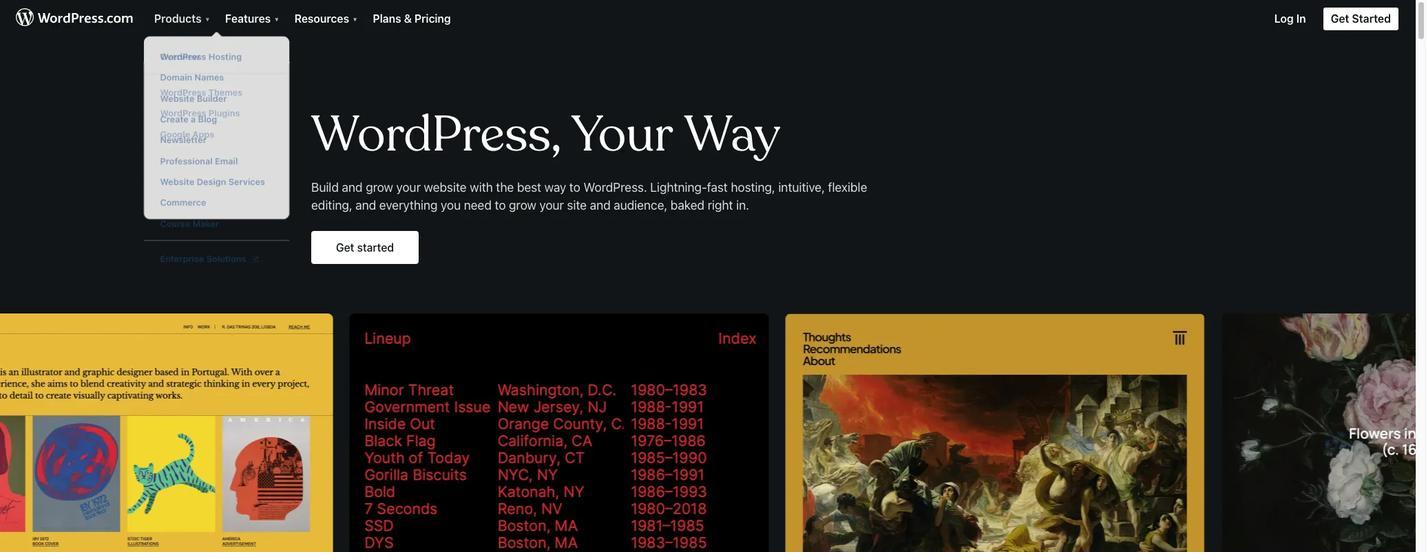 Task type: vqa. For each thing, say whether or not it's contained in the screenshot.
posts in the Receive web and mobile notifications for new posts from this site.
no



Task type: locate. For each thing, give the bounding box(es) containing it.
maker
[[166, 222, 192, 233]]

to up site
[[569, 180, 580, 195]]

and
[[342, 180, 363, 195], [355, 198, 376, 213], [590, 198, 611, 213]]

2 wordpress from the top
[[132, 88, 179, 99]]

email
[[188, 158, 212, 169]]

hosting,
[[731, 180, 775, 195]]

theme organizer image
[[0, 314, 337, 553]]

website up commerce
[[132, 180, 167, 190]]

0 vertical spatial your
[[396, 180, 421, 195]]

get
[[1331, 12, 1349, 25], [336, 241, 354, 254]]

your down way
[[539, 198, 564, 213]]

2 vertical spatial wordpress
[[132, 110, 179, 121]]

1 vertical spatial wordpress
[[132, 88, 179, 99]]

builder
[[170, 95, 200, 106]]

get left the started
[[336, 241, 354, 254]]

editing,
[[311, 198, 352, 213]]

grow up everything
[[366, 180, 393, 195]]

wordpress up the domain
[[132, 52, 179, 63]]

get left started
[[1331, 12, 1349, 25]]

products
[[154, 12, 204, 25]]

grow
[[366, 180, 393, 195], [509, 198, 536, 213]]

enterprise
[[132, 258, 177, 269]]

to
[[569, 180, 580, 195], [495, 198, 506, 213]]

wordpress.com navigation menu menu
[[0, 0, 1416, 553]]

way
[[544, 180, 566, 195]]

your up everything
[[396, 180, 421, 195]]

grow down best
[[509, 198, 536, 213]]

0 horizontal spatial your
[[396, 180, 421, 195]]

wordpress plugins
[[132, 110, 214, 121]]

and right editing,
[[355, 198, 376, 213]]

everything
[[379, 198, 438, 213]]

1 vertical spatial grow
[[509, 198, 536, 213]]

your
[[396, 180, 421, 195], [539, 198, 564, 213]]

0 vertical spatial to
[[569, 180, 580, 195]]

domain names
[[132, 73, 197, 84]]

wordpress themes link
[[116, 84, 264, 105]]

1 vertical spatial to
[[495, 198, 506, 213]]

1 horizontal spatial get
[[1331, 12, 1349, 25]]

wordpress down website builder
[[132, 110, 179, 121]]

1 horizontal spatial grow
[[509, 198, 536, 213]]

get for get started
[[336, 241, 354, 254]]

2 website from the top
[[132, 180, 167, 190]]

plans & pricing link
[[365, 0, 459, 31]]

to down the
[[495, 198, 506, 213]]

get inside wordpress.com element
[[1331, 12, 1349, 25]]

0 vertical spatial wordpress
[[132, 52, 179, 63]]

0 vertical spatial grow
[[366, 180, 393, 195]]

website down the domain
[[132, 95, 167, 106]]

1 vertical spatial website
[[132, 180, 167, 190]]

wordpress
[[132, 52, 179, 63], [132, 88, 179, 99], [132, 110, 179, 121]]

pricing
[[414, 12, 451, 25]]

1 vertical spatial your
[[539, 198, 564, 213]]

website for website design services
[[132, 180, 167, 190]]

commerce
[[132, 201, 179, 212]]

0 horizontal spatial to
[[495, 198, 506, 213]]

right
[[708, 198, 733, 213]]

site
[[567, 198, 587, 213]]

get started
[[336, 241, 394, 254]]

website builder link
[[116, 90, 264, 111]]

external image
[[226, 261, 232, 267]]

0 vertical spatial get
[[1331, 12, 1349, 25]]

website
[[132, 95, 167, 106], [132, 180, 167, 190]]

log in
[[1274, 12, 1306, 25]]

website inside the "website design services" link
[[132, 180, 167, 190]]

commerce link
[[116, 196, 264, 217]]

best
[[517, 180, 541, 195]]

wordpress down the domain
[[132, 88, 179, 99]]

0 horizontal spatial get
[[336, 241, 354, 254]]

1 wordpress from the top
[[132, 52, 179, 63]]

website for website builder
[[132, 95, 167, 106]]

theme covr image
[[1226, 314, 1426, 553]]

lightning-
[[650, 180, 707, 195]]

website inside website builder link
[[132, 95, 167, 106]]

names
[[168, 73, 197, 84]]

and right site
[[590, 198, 611, 213]]

google apps link
[[116, 126, 264, 147]]

0 vertical spatial website
[[132, 95, 167, 106]]

wordpress themes
[[132, 88, 216, 99]]

plugins
[[182, 110, 214, 121]]

1 website from the top
[[132, 95, 167, 106]]

wordpress.com element
[[0, 0, 1416, 39]]

wordpress for wordpress plugins
[[132, 110, 179, 121]]

1 vertical spatial get
[[336, 241, 354, 254]]

overview
[[132, 52, 173, 63]]

3 wordpress from the top
[[132, 110, 179, 121]]

wordpress.
[[584, 180, 647, 195]]

wordpress plugins link
[[116, 105, 264, 126]]



Task type: describe. For each thing, give the bounding box(es) containing it.
started
[[357, 241, 394, 254]]

wordpress hosting
[[132, 52, 216, 63]]

theme issue image
[[790, 314, 1209, 553]]

website design services link
[[116, 175, 264, 196]]

log
[[1274, 12, 1294, 25]]

website design services
[[132, 180, 239, 190]]

domain names link
[[116, 69, 264, 90]]

plans & pricing
[[373, 12, 451, 25]]

products button
[[146, 0, 217, 31]]

enterprise solutions
[[132, 258, 220, 269]]

wordpress for wordpress hosting
[[132, 52, 179, 63]]

create a blog link
[[116, 111, 264, 132]]

1 horizontal spatial to
[[569, 180, 580, 195]]

the
[[496, 180, 514, 195]]

wordpress, your way
[[311, 103, 780, 167]]

resources
[[294, 12, 352, 25]]

baked
[[671, 198, 704, 213]]

audience,
[[614, 198, 667, 213]]

&
[[404, 12, 412, 25]]

domain
[[132, 73, 165, 84]]

resources button
[[286, 0, 365, 31]]

course maker
[[132, 222, 192, 233]]

0 horizontal spatial grow
[[366, 180, 393, 195]]

fast
[[707, 180, 728, 195]]

wordpress for wordpress themes
[[132, 88, 179, 99]]

course
[[132, 222, 163, 233]]

plans
[[373, 12, 401, 25]]

intuitive,
[[778, 180, 825, 195]]

professional email
[[132, 158, 212, 169]]

blog
[[171, 116, 190, 127]]

your way
[[571, 103, 780, 167]]

services
[[202, 180, 239, 190]]

solutions
[[180, 258, 220, 269]]

log in link
[[1266, 0, 1314, 31]]

get started
[[1331, 12, 1391, 25]]

features button
[[217, 0, 286, 31]]

website
[[424, 180, 467, 195]]

started
[[1352, 12, 1391, 25]]

wordpress hosting link
[[116, 47, 264, 69]]

newsletter link
[[116, 132, 264, 153]]

google
[[132, 131, 163, 142]]

wordpress.com logo image
[[16, 6, 133, 31]]

apps
[[165, 131, 188, 142]]

create a blog
[[132, 116, 190, 127]]

get started link
[[311, 231, 419, 264]]

1 horizontal spatial your
[[539, 198, 564, 213]]

professional email link
[[116, 153, 264, 175]]

themes
[[182, 88, 216, 99]]

you
[[441, 198, 461, 213]]

get for get started
[[1331, 12, 1349, 25]]

overview link
[[116, 47, 264, 69]]

create
[[132, 116, 161, 127]]

professional
[[132, 158, 186, 169]]

in
[[1296, 12, 1306, 25]]

a
[[164, 116, 169, 127]]

theme line image
[[354, 314, 773, 553]]

build
[[311, 180, 339, 195]]

need
[[464, 198, 492, 213]]

and up editing,
[[342, 180, 363, 195]]

with
[[470, 180, 493, 195]]

hosting
[[182, 52, 216, 63]]

enterprise solutions link
[[116, 253, 264, 275]]

build and grow your website with the best way to wordpress. lightning-fast hosting, intuitive, flexible editing, and everything you need to grow your site and audience, baked right in.
[[311, 180, 867, 213]]

in.
[[736, 198, 749, 213]]

flexible
[[828, 180, 867, 195]]

design
[[170, 180, 200, 190]]

get started link
[[1314, 0, 1416, 31]]

website builder
[[132, 95, 200, 106]]

course maker link
[[116, 217, 264, 238]]

wordpress,
[[311, 103, 561, 167]]

features
[[225, 12, 274, 25]]

google apps
[[132, 131, 188, 142]]

newsletter
[[132, 137, 180, 148]]



